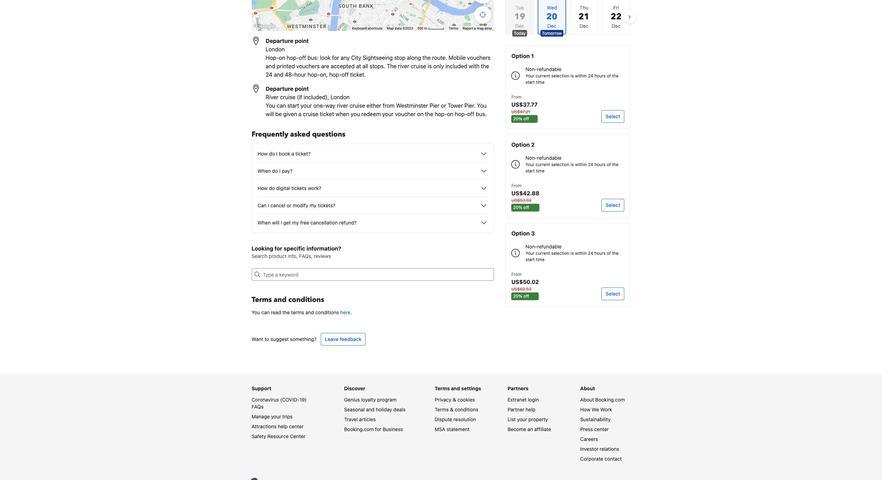 Task type: locate. For each thing, give the bounding box(es) containing it.
1 select button from the top
[[602, 110, 625, 123]]

for for booking.com
[[375, 427, 382, 433]]

0 horizontal spatial on
[[279, 55, 285, 61]]

coronavirus (covid-19) faqs link
[[252, 397, 307, 410]]

about
[[581, 386, 596, 392], [581, 397, 594, 403]]

1 vertical spatial help
[[278, 424, 288, 430]]

1 time from the top
[[536, 80, 545, 85]]

2 non- from the top
[[526, 155, 538, 161]]

when
[[336, 111, 350, 117]]

terms for terms and settings
[[435, 386, 450, 392]]

cruise up you
[[350, 103, 365, 109]]

2 of from the top
[[607, 162, 611, 167]]

your for 2
[[526, 162, 535, 167]]

0 vertical spatial can
[[277, 103, 286, 109]]

center up center
[[289, 424, 304, 430]]

cruise down one- at left top
[[303, 111, 319, 117]]

20% inside 'from us$50.02 us$62.53 20% off'
[[514, 294, 523, 299]]

dec up today
[[516, 23, 525, 29]]

on
[[279, 55, 285, 61], [418, 111, 424, 117], [447, 111, 454, 117]]

0 vertical spatial london
[[266, 46, 285, 53]]

a right 'book'
[[292, 151, 294, 157]]

help for attractions
[[278, 424, 288, 430]]

2 vertical spatial current
[[536, 251, 551, 256]]

current up us$42.88
[[536, 162, 551, 167]]

point up "bus:"
[[295, 38, 309, 44]]

0 horizontal spatial river
[[337, 103, 348, 109]]

london inside departure point london hop-on hop-off bus: look for any city sightseeing stop along the route.     mobile vouchers and printed vouchers are accepted at all stops.     the river cruise is only included with the 24 and 48-hour hop-on, hop-off ticket.
[[266, 46, 285, 53]]

1 vertical spatial &
[[450, 407, 454, 413]]

my
[[310, 203, 317, 209], [292, 220, 299, 226]]

0 vertical spatial vouchers
[[468, 55, 491, 61]]

20% inside from us$37.77 us$47.21 20% off
[[514, 116, 523, 122]]

included
[[446, 63, 468, 69]]

manage your trips link
[[252, 414, 293, 420]]

i right can
[[268, 203, 269, 209]]

0 vertical spatial non-
[[526, 66, 538, 72]]

3 your from the top
[[526, 251, 535, 256]]

1 within from the top
[[576, 73, 587, 79]]

read
[[271, 310, 281, 316]]

20% inside from us$42.88 us$53.59 20% off
[[514, 205, 523, 210]]

3 non- from the top
[[526, 244, 538, 250]]

only
[[434, 63, 444, 69]]

for inside departure point london hop-on hop-off bus: look for any city sightseeing stop along the route.     mobile vouchers and printed vouchers are accepted at all stops.     the river cruise is only included with the 24 and 48-hour hop-on, hop-off ticket.
[[332, 55, 340, 61]]

2 vertical spatial non-
[[526, 244, 538, 250]]

1 vertical spatial of
[[607, 162, 611, 167]]

2 selection from the top
[[552, 162, 570, 167]]

my inside "dropdown button"
[[310, 203, 317, 209]]

2 vertical spatial conditions
[[455, 407, 479, 413]]

time up 'us$37.77'
[[536, 80, 545, 85]]

select
[[606, 113, 621, 119], [606, 202, 621, 208], [606, 291, 621, 297]]

48-
[[285, 72, 295, 78]]

time for us$42.88
[[536, 168, 545, 174]]

20% for us$42.88
[[514, 205, 523, 210]]

24 for option 3
[[589, 251, 594, 256]]

2 vertical spatial within
[[576, 251, 587, 256]]

can left read
[[262, 310, 270, 316]]

2 within from the top
[[576, 162, 587, 167]]

0 horizontal spatial my
[[292, 220, 299, 226]]

will left 'be'
[[266, 111, 274, 117]]

0 vertical spatial do
[[269, 151, 275, 157]]

1 vertical spatial option
[[512, 142, 530, 148]]

2 from from the top
[[512, 183, 522, 189]]

from for us$50.02
[[512, 272, 522, 277]]

from inside from us$42.88 us$53.59 20% off
[[512, 183, 522, 189]]

any
[[341, 55, 350, 61]]

1 vertical spatial or
[[287, 203, 292, 209]]

0 vertical spatial departure
[[266, 38, 294, 44]]

0 vertical spatial booking.com
[[596, 397, 625, 403]]

0 vertical spatial river
[[398, 63, 410, 69]]

3 20% from the top
[[514, 294, 523, 299]]

want
[[252, 337, 264, 343]]

2 refundable from the top
[[538, 155, 562, 161]]

dec inside tue 19 dec today
[[516, 23, 525, 29]]

login
[[528, 397, 539, 403]]

3 current from the top
[[536, 251, 551, 256]]

hours
[[595, 73, 606, 79], [595, 162, 606, 167], [595, 251, 606, 256]]

an
[[528, 427, 533, 433]]

0 horizontal spatial for
[[275, 246, 283, 252]]

vouchers down "bus:"
[[297, 63, 320, 69]]

1 vertical spatial do
[[272, 168, 278, 174]]

2 vertical spatial your
[[526, 251, 535, 256]]

2 vertical spatial how
[[581, 407, 591, 413]]

map region
[[252, 0, 495, 31]]

1 current from the top
[[536, 73, 551, 79]]

us$42.88
[[512, 190, 540, 197]]

3 option from the top
[[512, 230, 530, 237]]

1 select from the top
[[606, 113, 621, 119]]

on inside departure point london hop-on hop-off bus: look for any city sightseeing stop along the route.     mobile vouchers and printed vouchers are accepted at all stops.     the river cruise is only included with the 24 and 48-hour hop-on, hop-off ticket.
[[279, 55, 285, 61]]

hours for us$50.02
[[595, 251, 606, 256]]

2 vertical spatial do
[[269, 185, 275, 191]]

i for pay?
[[279, 168, 281, 174]]

start inside the departure point river cruise (if included), london you can start your one-way river cruise either from westminster pier or tower pier. you will be given a cruise ticket when you redeem your voucher on the hop-on hop-off bus.
[[288, 103, 299, 109]]

safety resource center link
[[252, 434, 306, 440]]

non- down 3
[[526, 244, 538, 250]]

on up printed
[[279, 55, 285, 61]]

london up hop-
[[266, 46, 285, 53]]

1 non- from the top
[[526, 66, 538, 72]]

booking.com for business
[[344, 427, 403, 433]]

map
[[477, 26, 484, 30]]

2 vertical spatial non-refundable your current selection is within 24 hours of the start time
[[526, 244, 619, 263]]

are
[[321, 63, 330, 69]]

pier.
[[465, 103, 476, 109]]

3 selection from the top
[[552, 251, 570, 256]]

option left 3
[[512, 230, 530, 237]]

1 point from the top
[[295, 38, 309, 44]]

how we work link
[[581, 407, 613, 413]]

1 vertical spatial how
[[258, 185, 268, 191]]

i
[[276, 151, 278, 157], [279, 168, 281, 174], [268, 203, 269, 209], [281, 220, 282, 226]]

i left the pay?
[[279, 168, 281, 174]]

looking
[[252, 246, 273, 252]]

how for how we work
[[581, 407, 591, 413]]

list your property
[[508, 417, 549, 423]]

your down 3
[[526, 251, 535, 256]]

2 vertical spatial selection
[[552, 251, 570, 256]]

hop- down pier
[[435, 111, 447, 117]]

1 selection from the top
[[552, 73, 570, 79]]

1 vertical spatial select button
[[602, 199, 625, 212]]

do left digital
[[269, 185, 275, 191]]

0 vertical spatial how
[[258, 151, 268, 157]]

0 horizontal spatial london
[[266, 46, 285, 53]]

i inside "when will i get my free cancellation refund?" dropdown button
[[281, 220, 282, 226]]

departure for river
[[266, 86, 294, 92]]

help up safety resource center
[[278, 424, 288, 430]]

we
[[592, 407, 600, 413]]

river inside the departure point river cruise (if included), london you can start your one-way river cruise either from westminster pier or tower pier. you will be given a cruise ticket when you redeem your voucher on the hop-on hop-off bus.
[[337, 103, 348, 109]]

24 inside departure point london hop-on hop-off bus: look for any city sightseeing stop along the route.     mobile vouchers and printed vouchers are accepted at all stops.     the river cruise is only included with the 24 and 48-hour hop-on, hop-off ticket.
[[266, 72, 273, 78]]

of for us$37.77
[[607, 73, 611, 79]]

2 time from the top
[[536, 168, 545, 174]]

when left the pay?
[[258, 168, 271, 174]]

2 option from the top
[[512, 142, 530, 148]]

1 when from the top
[[258, 168, 271, 174]]

select for us$50.02
[[606, 291, 621, 297]]

3 of from the top
[[607, 251, 611, 256]]

when inside when do i pay? dropdown button
[[258, 168, 271, 174]]

faqs
[[252, 404, 264, 410]]

either
[[367, 103, 382, 109]]

2 vertical spatial select
[[606, 291, 621, 297]]

0 vertical spatial a
[[474, 26, 476, 30]]

tower
[[448, 103, 463, 109]]

terms left report
[[449, 26, 459, 30]]

2 vertical spatial for
[[375, 427, 382, 433]]

option left 2 on the top
[[512, 142, 530, 148]]

0 vertical spatial 20%
[[514, 116, 523, 122]]

2
[[532, 142, 535, 148]]

is inside departure point london hop-on hop-off bus: look for any city sightseeing stop along the route.     mobile vouchers and printed vouchers are accepted at all stops.     the river cruise is only included with the 24 and 48-hour hop-on, hop-off ticket.
[[428, 63, 432, 69]]

1 vertical spatial will
[[272, 220, 280, 226]]

0 vertical spatial from
[[512, 94, 522, 100]]

1 vertical spatial vouchers
[[297, 63, 320, 69]]

2 non-refundable your current selection is within 24 hours of the start time from the top
[[526, 155, 619, 174]]

will left get
[[272, 220, 280, 226]]

20% down us$47.21
[[514, 116, 523, 122]]

or right cancel
[[287, 203, 292, 209]]

refundable for option 1
[[538, 66, 562, 72]]

1 vertical spatial booking.com
[[344, 427, 374, 433]]

0 vertical spatial time
[[536, 80, 545, 85]]

current up us$50.02
[[536, 251, 551, 256]]

1 hours from the top
[[595, 73, 606, 79]]

current for 3
[[536, 251, 551, 256]]

2 departure from the top
[[266, 86, 294, 92]]

0 vertical spatial point
[[295, 38, 309, 44]]

1 vertical spatial select
[[606, 202, 621, 208]]

1 about from the top
[[581, 386, 596, 392]]

20% for us$37.77
[[514, 116, 523, 122]]

1 20% from the top
[[514, 116, 523, 122]]

non-refundable your current selection is within 24 hours of the start time
[[526, 66, 619, 85], [526, 155, 619, 174], [526, 244, 619, 263]]

0 vertical spatial hours
[[595, 73, 606, 79]]

1 non-refundable your current selection is within 24 hours of the start time from the top
[[526, 66, 619, 85]]

off down the "pier."
[[468, 111, 475, 117]]

1 vertical spatial non-refundable your current selection is within 24 hours of the start time
[[526, 155, 619, 174]]

ticket
[[320, 111, 334, 117]]

about for about booking.com
[[581, 397, 594, 403]]

departure up river
[[266, 86, 294, 92]]

non- for 1
[[526, 66, 538, 72]]

1 refundable from the top
[[538, 66, 562, 72]]

info,
[[288, 253, 298, 259]]

start up 'us$37.77'
[[526, 80, 535, 85]]

1 vertical spatial your
[[526, 162, 535, 167]]

london up way
[[331, 94, 350, 100]]

us$37.77
[[512, 102, 538, 108]]

start up us$50.02
[[526, 257, 535, 263]]

2 select button from the top
[[602, 199, 625, 212]]

1 vertical spatial time
[[536, 168, 545, 174]]

2 vertical spatial from
[[512, 272, 522, 277]]

stop
[[395, 55, 406, 61]]

tue
[[516, 5, 524, 11]]

non-refundable your current selection is within 24 hours of the start time for 3
[[526, 244, 619, 263]]

non-refundable your current selection is within 24 hours of the start time for 1
[[526, 66, 619, 85]]

3 time from the top
[[536, 257, 545, 263]]

2 current from the top
[[536, 162, 551, 167]]

3 select from the top
[[606, 291, 621, 297]]

point inside departure point london hop-on hop-off bus: look for any city sightseeing stop along the route.     mobile vouchers and printed vouchers are accepted at all stops.     the river cruise is only included with the 24 and 48-hour hop-on, hop-off ticket.
[[295, 38, 309, 44]]

help up the list your property link
[[526, 407, 536, 413]]

1 vertical spatial 20%
[[514, 205, 523, 210]]

1 horizontal spatial a
[[299, 111, 302, 117]]

center
[[289, 424, 304, 430], [595, 427, 609, 433]]

1 your from the top
[[526, 73, 535, 79]]

investor relations link
[[581, 447, 620, 453]]

non-refundable your current selection is within 24 hours of the start time for 2
[[526, 155, 619, 174]]

river down stop
[[398, 63, 410, 69]]

1 vertical spatial selection
[[552, 162, 570, 167]]

your for 3
[[526, 251, 535, 256]]

you left read
[[252, 310, 260, 316]]

0 vertical spatial option
[[512, 53, 530, 59]]

1 from from the top
[[512, 94, 522, 100]]

point inside the departure point river cruise (if included), london you can start your one-way river cruise either from westminster pier or tower pier. you will be given a cruise ticket when you redeem your voucher on the hop-on hop-off bus.
[[295, 86, 309, 92]]

1 horizontal spatial center
[[595, 427, 609, 433]]

my right get
[[292, 220, 299, 226]]

2 horizontal spatial you
[[477, 103, 487, 109]]

2 20% from the top
[[514, 205, 523, 210]]

2 hours from the top
[[595, 162, 606, 167]]

0 horizontal spatial or
[[287, 203, 292, 209]]

i left 'book'
[[276, 151, 278, 157]]

1 horizontal spatial london
[[331, 94, 350, 100]]

river up when
[[337, 103, 348, 109]]

1 horizontal spatial on
[[418, 111, 424, 117]]

safety resource center
[[252, 434, 306, 440]]

1 vertical spatial can
[[262, 310, 270, 316]]

2 point from the top
[[295, 86, 309, 92]]

3 select button from the top
[[602, 288, 625, 301]]

1 vertical spatial within
[[576, 162, 587, 167]]

when down can
[[258, 220, 271, 226]]

seasonal and holiday deals link
[[344, 407, 406, 413]]

corporate contact
[[581, 456, 622, 462]]

dec inside the fri 22 dec
[[612, 23, 621, 29]]

for left business
[[375, 427, 382, 433]]

0 horizontal spatial can
[[262, 310, 270, 316]]

off down "us$53.59"
[[524, 205, 530, 210]]

conditions left here
[[316, 310, 339, 316]]

extranet login link
[[508, 397, 539, 403]]

become an affiliate
[[508, 427, 552, 433]]

1 dec from the left
[[516, 23, 525, 29]]

within for option 1
[[576, 73, 587, 79]]

accepted
[[331, 63, 355, 69]]

1 vertical spatial from
[[512, 183, 522, 189]]

1 vertical spatial refundable
[[538, 155, 562, 161]]

1 vertical spatial about
[[581, 397, 594, 403]]

terms & conditions
[[435, 407, 479, 413]]

your down (if
[[301, 103, 312, 109]]

careers
[[581, 437, 599, 443]]

or
[[441, 103, 447, 109], [287, 203, 292, 209]]

msa statement link
[[435, 427, 470, 433]]

can up 'be'
[[277, 103, 286, 109]]

2 when from the top
[[258, 220, 271, 226]]

off down us$62.53
[[524, 294, 530, 299]]

0 vertical spatial my
[[310, 203, 317, 209]]

product
[[269, 253, 287, 259]]

articles
[[359, 417, 376, 423]]

holiday
[[376, 407, 392, 413]]

from up 'us$37.77'
[[512, 94, 522, 100]]

& up terms & conditions
[[453, 397, 457, 403]]

your down 2 on the top
[[526, 162, 535, 167]]

departure inside departure point london hop-on hop-off bus: look for any city sightseeing stop along the route.     mobile vouchers and printed vouchers are accepted at all stops.     the river cruise is only included with the 24 and 48-hour hop-on, hop-off ticket.
[[266, 38, 294, 44]]

conditions up 'you can read the terms and conditions here .'
[[289, 295, 324, 305]]

dec down 21
[[580, 23, 589, 29]]

0 vertical spatial of
[[607, 73, 611, 79]]

from up us$42.88
[[512, 183, 522, 189]]

time for us$37.77
[[536, 80, 545, 85]]

partner help link
[[508, 407, 536, 413]]

cruise down along at the top left
[[411, 63, 427, 69]]

2 dec from the left
[[580, 23, 589, 29]]

dec
[[516, 23, 525, 29], [580, 23, 589, 29], [612, 23, 621, 29]]

24 for option 1
[[589, 73, 594, 79]]

london inside the departure point river cruise (if included), london you can start your one-way river cruise either from westminster pier or tower pier. you will be given a cruise ticket when you redeem your voucher on the hop-on hop-off bus.
[[331, 94, 350, 100]]

20% down "us$53.59"
[[514, 205, 523, 210]]

is for option 2
[[571, 162, 574, 167]]

i inside can i cancel or modify my tickets? "dropdown button"
[[268, 203, 269, 209]]

ticket?
[[296, 151, 311, 157]]

i inside when do i pay? dropdown button
[[279, 168, 281, 174]]

2 select from the top
[[606, 202, 621, 208]]

0 vertical spatial &
[[453, 397, 457, 403]]

off down us$47.21
[[524, 116, 530, 122]]

& down privacy & cookies
[[450, 407, 454, 413]]

1 vertical spatial for
[[275, 246, 283, 252]]

1 vertical spatial hours
[[595, 162, 606, 167]]

3 dec from the left
[[612, 23, 621, 29]]

dec for 21
[[580, 23, 589, 29]]

2 vertical spatial time
[[536, 257, 545, 263]]

select button for us$50.02
[[602, 288, 625, 301]]

coronavirus (covid-19) faqs
[[252, 397, 307, 410]]

2 vertical spatial of
[[607, 251, 611, 256]]

0 vertical spatial for
[[332, 55, 340, 61]]

be
[[276, 111, 282, 117]]

travel articles
[[344, 417, 376, 423]]

i inside how do i book a ticket? dropdown button
[[276, 151, 278, 157]]

you up bus.
[[477, 103, 487, 109]]

3 non-refundable your current selection is within 24 hours of the start time from the top
[[526, 244, 619, 263]]

statement
[[447, 427, 470, 433]]

(if
[[297, 94, 302, 100]]

looking for specific information? search product info, faqs, reviews
[[252, 246, 342, 259]]

for inside looking for specific information? search product info, faqs, reviews
[[275, 246, 283, 252]]

investor
[[581, 447, 599, 453]]

1 option from the top
[[512, 53, 530, 59]]

1 vertical spatial river
[[337, 103, 348, 109]]

0 vertical spatial conditions
[[289, 295, 324, 305]]

you down river
[[266, 103, 275, 109]]

dec inside "thu 21 dec"
[[580, 23, 589, 29]]

select for us$42.88
[[606, 202, 621, 208]]

option left 1
[[512, 53, 530, 59]]

region
[[500, 0, 637, 37]]

center down sustainability
[[595, 427, 609, 433]]

for left any
[[332, 55, 340, 61]]

select button for us$37.77
[[602, 110, 625, 123]]

1 vertical spatial when
[[258, 220, 271, 226]]

2 horizontal spatial dec
[[612, 23, 621, 29]]

at
[[356, 63, 361, 69]]

3 hours from the top
[[595, 251, 606, 256]]

time up us$50.02
[[536, 257, 545, 263]]

hop- up printed
[[287, 55, 299, 61]]

0 vertical spatial select button
[[602, 110, 625, 123]]

want to suggest something?
[[252, 337, 317, 343]]

partner help
[[508, 407, 536, 413]]

for for looking
[[275, 246, 283, 252]]

i for book
[[276, 151, 278, 157]]

2 your from the top
[[526, 162, 535, 167]]

2 about from the top
[[581, 397, 594, 403]]

from up us$50.02
[[512, 272, 522, 277]]

0 horizontal spatial help
[[278, 424, 288, 430]]

a left map
[[474, 26, 476, 30]]

within for option 3
[[576, 251, 587, 256]]

genius loyalty program
[[344, 397, 397, 403]]

do left 'book'
[[269, 151, 275, 157]]

1 horizontal spatial river
[[398, 63, 410, 69]]

option for option 3
[[512, 230, 530, 237]]

can inside the departure point river cruise (if included), london you can start your one-way river cruise either from westminster pier or tower pier. you will be given a cruise ticket when you redeem your voucher on the hop-on hop-off bus.
[[277, 103, 286, 109]]

refund?
[[339, 220, 357, 226]]

20%
[[514, 116, 523, 122], [514, 205, 523, 210], [514, 294, 523, 299]]

from for us$42.88
[[512, 183, 522, 189]]

departure inside the departure point river cruise (if included), london you can start your one-way river cruise either from westminster pier or tower pier. you will be given a cruise ticket when you redeem your voucher on the hop-on hop-off bus.
[[266, 86, 294, 92]]

how do i book a ticket? button
[[258, 150, 489, 158]]

terms up read
[[252, 295, 272, 305]]

start up us$42.88
[[526, 168, 535, 174]]

i left get
[[281, 220, 282, 226]]

do left the pay?
[[272, 168, 278, 174]]

of for us$50.02
[[607, 251, 611, 256]]

booking.com down the "travel articles" "link"
[[344, 427, 374, 433]]

your up attractions help center link
[[271, 414, 281, 420]]

select button for us$42.88
[[602, 199, 625, 212]]

1 vertical spatial conditions
[[316, 310, 339, 316]]

from inside from us$37.77 us$47.21 20% off
[[512, 94, 522, 100]]

0 vertical spatial within
[[576, 73, 587, 79]]

option for option 1
[[512, 53, 530, 59]]

departure point london hop-on hop-off bus: look for any city sightseeing stop along the route.     mobile vouchers and printed vouchers are accepted at all stops.     the river cruise is only included with the 24 and 48-hour hop-on, hop-off ticket.
[[266, 38, 491, 78]]

attractions
[[252, 424, 277, 430]]

along
[[407, 55, 421, 61]]

booking.com up "work"
[[596, 397, 625, 403]]

do
[[269, 151, 275, 157], [272, 168, 278, 174], [269, 185, 275, 191]]

travel articles link
[[344, 417, 376, 423]]

1 horizontal spatial dec
[[580, 23, 589, 29]]

thu
[[580, 5, 589, 11]]

3 within from the top
[[576, 251, 587, 256]]

fri
[[614, 5, 620, 11]]

your for 1
[[526, 73, 535, 79]]

google image
[[254, 22, 277, 31]]

on down westminster
[[418, 111, 424, 117]]

0 vertical spatial refundable
[[538, 66, 562, 72]]

is for option 1
[[571, 73, 574, 79]]

2 vertical spatial hours
[[595, 251, 606, 256]]

how up can
[[258, 185, 268, 191]]

0 vertical spatial non-refundable your current selection is within 24 hours of the start time
[[526, 66, 619, 85]]

when will i get my free cancellation refund? button
[[258, 219, 489, 227]]

and up read
[[274, 295, 287, 305]]

non- down 2 on the top
[[526, 155, 538, 161]]

1 vertical spatial departure
[[266, 86, 294, 92]]

for up product at the bottom of the page
[[275, 246, 283, 252]]

point up (if
[[295, 86, 309, 92]]

river inside departure point london hop-on hop-off bus: look for any city sightseeing stop along the route.     mobile vouchers and printed vouchers are accepted at all stops.     the river cruise is only included with the 24 and 48-hour hop-on, hop-off ticket.
[[398, 63, 410, 69]]

or inside "dropdown button"
[[287, 203, 292, 209]]

1 vertical spatial current
[[536, 162, 551, 167]]

get
[[284, 220, 291, 226]]

1 of from the top
[[607, 73, 611, 79]]

option
[[512, 53, 530, 59], [512, 142, 530, 148], [512, 230, 530, 237]]

1 departure from the top
[[266, 38, 294, 44]]

of
[[607, 73, 611, 79], [607, 162, 611, 167], [607, 251, 611, 256]]

your down 1
[[526, 73, 535, 79]]

3 from from the top
[[512, 272, 522, 277]]

on down the tower
[[447, 111, 454, 117]]

3 refundable from the top
[[538, 244, 562, 250]]

vouchers up with
[[468, 55, 491, 61]]

your down partner help
[[518, 417, 528, 423]]

2 horizontal spatial for
[[375, 427, 382, 433]]

discover
[[344, 386, 366, 392]]

from inside 'from us$50.02 us$62.53 20% off'
[[512, 272, 522, 277]]

0 horizontal spatial dec
[[516, 23, 525, 29]]

terms down privacy
[[435, 407, 449, 413]]

non- for 2
[[526, 155, 538, 161]]

affiliate
[[535, 427, 552, 433]]

privacy
[[435, 397, 452, 403]]

about up about booking.com
[[581, 386, 596, 392]]

departure up hop-
[[266, 38, 294, 44]]

non- down 1
[[526, 66, 538, 72]]

privacy & cookies
[[435, 397, 475, 403]]

is for option 3
[[571, 251, 574, 256]]

about booking.com link
[[581, 397, 625, 403]]

1 vertical spatial my
[[292, 220, 299, 226]]

cruise inside departure point london hop-on hop-off bus: look for any city sightseeing stop along the route.     mobile vouchers and printed vouchers are accepted at all stops.     the river cruise is only included with the 24 and 48-hour hop-on, hop-off ticket.
[[411, 63, 427, 69]]

2 vertical spatial select button
[[602, 288, 625, 301]]

within for option 2
[[576, 162, 587, 167]]

terms up privacy
[[435, 386, 450, 392]]

dec down 22
[[612, 23, 621, 29]]

conditions down cookies
[[455, 407, 479, 413]]

mobile
[[449, 55, 466, 61]]

frequently
[[252, 130, 289, 139]]

extranet
[[508, 397, 527, 403]]

0 vertical spatial will
[[266, 111, 274, 117]]

press center
[[581, 427, 609, 433]]

1 vertical spatial london
[[331, 94, 350, 100]]

and
[[266, 63, 275, 69], [274, 72, 284, 78], [274, 295, 287, 305], [306, 310, 314, 316], [451, 386, 460, 392], [366, 407, 375, 413]]

and down hop-
[[266, 63, 275, 69]]

0 vertical spatial selection
[[552, 73, 570, 79]]

when inside "when will i get my free cancellation refund?" dropdown button
[[258, 220, 271, 226]]

when for when do i pay?
[[258, 168, 271, 174]]



Task type: describe. For each thing, give the bounding box(es) containing it.
select for us$37.77
[[606, 113, 621, 119]]

settings
[[462, 386, 482, 392]]

partners
[[508, 386, 529, 392]]

can
[[258, 203, 267, 209]]

manage
[[252, 414, 270, 420]]

0 horizontal spatial you
[[252, 310, 260, 316]]

when do i pay?
[[258, 168, 293, 174]]

to
[[265, 337, 269, 343]]

option 2
[[512, 142, 535, 148]]

frequently asked questions
[[252, 130, 346, 139]]

option 1
[[512, 53, 534, 59]]

hop- down the tower
[[455, 111, 468, 117]]

genius
[[344, 397, 360, 403]]

today
[[514, 31, 526, 36]]

(covid-
[[280, 397, 300, 403]]

1 horizontal spatial you
[[266, 103, 275, 109]]

one-
[[314, 103, 326, 109]]

option for option 2
[[512, 142, 530, 148]]

conditions for terms & conditions
[[455, 407, 479, 413]]

off inside from us$37.77 us$47.21 20% off
[[524, 116, 530, 122]]

from us$50.02 us$62.53 20% off
[[512, 272, 539, 299]]

can i cancel or modify my tickets? button
[[258, 202, 489, 210]]

report a map error link
[[463, 26, 493, 30]]

keyboard shortcuts
[[352, 26, 383, 30]]

i for get
[[281, 220, 282, 226]]

privacy & cookies link
[[435, 397, 475, 403]]

terms for terms "link"
[[449, 26, 459, 30]]

from
[[383, 103, 395, 109]]

selection for 3
[[552, 251, 570, 256]]

terms and settings
[[435, 386, 482, 392]]

on,
[[320, 72, 328, 78]]

start for option 1
[[526, 80, 535, 85]]

about booking.com
[[581, 397, 625, 403]]

attractions help center
[[252, 424, 304, 430]]

questions
[[312, 130, 346, 139]]

become an affiliate link
[[508, 427, 552, 433]]

all
[[363, 63, 368, 69]]

3
[[532, 230, 535, 237]]

given
[[284, 111, 297, 117]]

msa statement
[[435, 427, 470, 433]]

hop- right hour on the top left of the page
[[308, 72, 320, 78]]

attractions help center link
[[252, 424, 304, 430]]

1 horizontal spatial booking.com
[[596, 397, 625, 403]]

500 m
[[418, 26, 429, 30]]

partner
[[508, 407, 525, 413]]

how do digital tickets work? button
[[258, 184, 489, 193]]

20% for us$50.02
[[514, 294, 523, 299]]

©2023
[[403, 26, 414, 30]]

book
[[279, 151, 290, 157]]

corporate contact link
[[581, 456, 622, 462]]

hours for us$37.77
[[595, 73, 606, 79]]

about for about
[[581, 386, 596, 392]]

from for us$37.77
[[512, 94, 522, 100]]

time for us$50.02
[[536, 257, 545, 263]]

bus:
[[308, 55, 319, 61]]

here
[[341, 310, 351, 316]]

selection for 2
[[552, 162, 570, 167]]

dec for 19
[[516, 23, 525, 29]]

1 horizontal spatial vouchers
[[468, 55, 491, 61]]

24 for option 2
[[589, 162, 594, 167]]

stops.
[[370, 63, 386, 69]]

off inside 'from us$50.02 us$62.53 20% off'
[[524, 294, 530, 299]]

current for 1
[[536, 73, 551, 79]]

off inside from us$42.88 us$53.59 20% off
[[524, 205, 530, 210]]

19)
[[300, 397, 307, 403]]

route.
[[433, 55, 447, 61]]

the
[[387, 63, 397, 69]]

off left "bus:"
[[299, 55, 306, 61]]

& for terms
[[450, 407, 454, 413]]

region containing 19
[[500, 0, 637, 37]]

asked
[[290, 130, 311, 139]]

and down genius loyalty program
[[366, 407, 375, 413]]

corporate
[[581, 456, 604, 462]]

data
[[395, 26, 402, 30]]

500 m button
[[416, 26, 447, 31]]

refundable for option 2
[[538, 155, 562, 161]]

dispute resolution link
[[435, 417, 476, 423]]

do for book
[[269, 151, 275, 157]]

extranet login
[[508, 397, 539, 403]]

printed
[[277, 63, 295, 69]]

leave
[[325, 337, 339, 343]]

option 3
[[512, 230, 535, 237]]

hours for us$42.88
[[595, 162, 606, 167]]

way
[[326, 103, 336, 109]]

keyboard shortcuts button
[[352, 26, 383, 31]]

sustainability link
[[581, 417, 611, 423]]

how for how do digital tickets work?
[[258, 185, 268, 191]]

seasonal and holiday deals
[[344, 407, 406, 413]]

departure for london
[[266, 38, 294, 44]]

leave feedback button
[[321, 333, 366, 346]]

current for 2
[[536, 162, 551, 167]]

my inside dropdown button
[[292, 220, 299, 226]]

0 horizontal spatial booking.com
[[344, 427, 374, 433]]

terms for terms and conditions
[[252, 295, 272, 305]]

hop- down accepted
[[330, 72, 342, 78]]

non- for 3
[[526, 244, 538, 250]]

how we work
[[581, 407, 613, 413]]

& for privacy
[[453, 397, 457, 403]]

Type a keyword field
[[260, 269, 495, 281]]

property
[[529, 417, 549, 423]]

map
[[387, 26, 394, 30]]

specific
[[284, 246, 305, 252]]

when for when will i get my free cancellation refund?
[[258, 220, 271, 226]]

point for hop-
[[295, 38, 309, 44]]

a inside the departure point river cruise (if included), london you can start your one-way river cruise either from westminster pier or tower pier. you will be given a cruise ticket when you redeem your voucher on the hop-on hop-off bus.
[[299, 111, 302, 117]]

refundable for option 3
[[538, 244, 562, 250]]

from us$37.77 us$47.21 20% off
[[512, 94, 538, 122]]

and up privacy & cookies
[[451, 386, 460, 392]]

when will i get my free cancellation refund?
[[258, 220, 357, 226]]

thu 21 dec
[[579, 5, 590, 29]]

trips
[[283, 414, 293, 420]]

hour
[[295, 72, 306, 78]]

of for us$42.88
[[607, 162, 611, 167]]

will inside the departure point river cruise (if included), london you can start your one-way river cruise either from westminster pier or tower pier. you will be given a cruise ticket when you redeem your voucher on the hop-on hop-off bus.
[[266, 111, 274, 117]]

help for partner
[[526, 407, 536, 413]]

bus.
[[476, 111, 487, 117]]

modify
[[293, 203, 309, 209]]

2 horizontal spatial on
[[447, 111, 454, 117]]

support
[[252, 386, 272, 392]]

start for option 2
[[526, 168, 535, 174]]

press center link
[[581, 427, 609, 433]]

when do i pay? button
[[258, 167, 489, 176]]

do for pay?
[[272, 168, 278, 174]]

0 horizontal spatial center
[[289, 424, 304, 430]]

pier
[[430, 103, 440, 109]]

conditions for terms and conditions
[[289, 295, 324, 305]]

feedback
[[340, 337, 362, 343]]

careers link
[[581, 437, 599, 443]]

your down from
[[383, 111, 394, 117]]

report
[[463, 26, 474, 30]]

city
[[351, 55, 362, 61]]

a inside dropdown button
[[292, 151, 294, 157]]

the inside the departure point river cruise (if included), london you can start your one-way river cruise either from westminster pier or tower pier. you will be given a cruise ticket when you redeem your voucher on the hop-on hop-off bus.
[[425, 111, 434, 117]]

and right 'terms'
[[306, 310, 314, 316]]

report a map error
[[463, 26, 493, 30]]

cruise left (if
[[280, 94, 296, 100]]

do for tickets
[[269, 185, 275, 191]]

off down accepted
[[342, 72, 349, 78]]

selection for 1
[[552, 73, 570, 79]]

how do digital tickets work?
[[258, 185, 322, 191]]

business
[[383, 427, 403, 433]]

how for how do i book a ticket?
[[258, 151, 268, 157]]

sightseeing
[[363, 55, 393, 61]]

keyboard
[[352, 26, 367, 30]]

point for included),
[[295, 86, 309, 92]]

will inside "when will i get my free cancellation refund?" dropdown button
[[272, 220, 280, 226]]

map data ©2023
[[387, 26, 414, 30]]

cancel
[[271, 203, 286, 209]]

2 horizontal spatial a
[[474, 26, 476, 30]]

information?
[[307, 246, 342, 252]]

terms for terms & conditions
[[435, 407, 449, 413]]

dec for 22
[[612, 23, 621, 29]]

start for option 3
[[526, 257, 535, 263]]

and left 48-
[[274, 72, 284, 78]]

or inside the departure point river cruise (if included), london you can start your one-way river cruise either from westminster pier or tower pier. you will be given a cruise ticket when you redeem your voucher on the hop-on hop-off bus.
[[441, 103, 447, 109]]

off inside the departure point river cruise (if included), london you can start your one-way river cruise either from westminster pier or tower pier. you will be given a cruise ticket when you redeem your voucher on the hop-on hop-off bus.
[[468, 111, 475, 117]]



Task type: vqa. For each thing, say whether or not it's contained in the screenshot.


